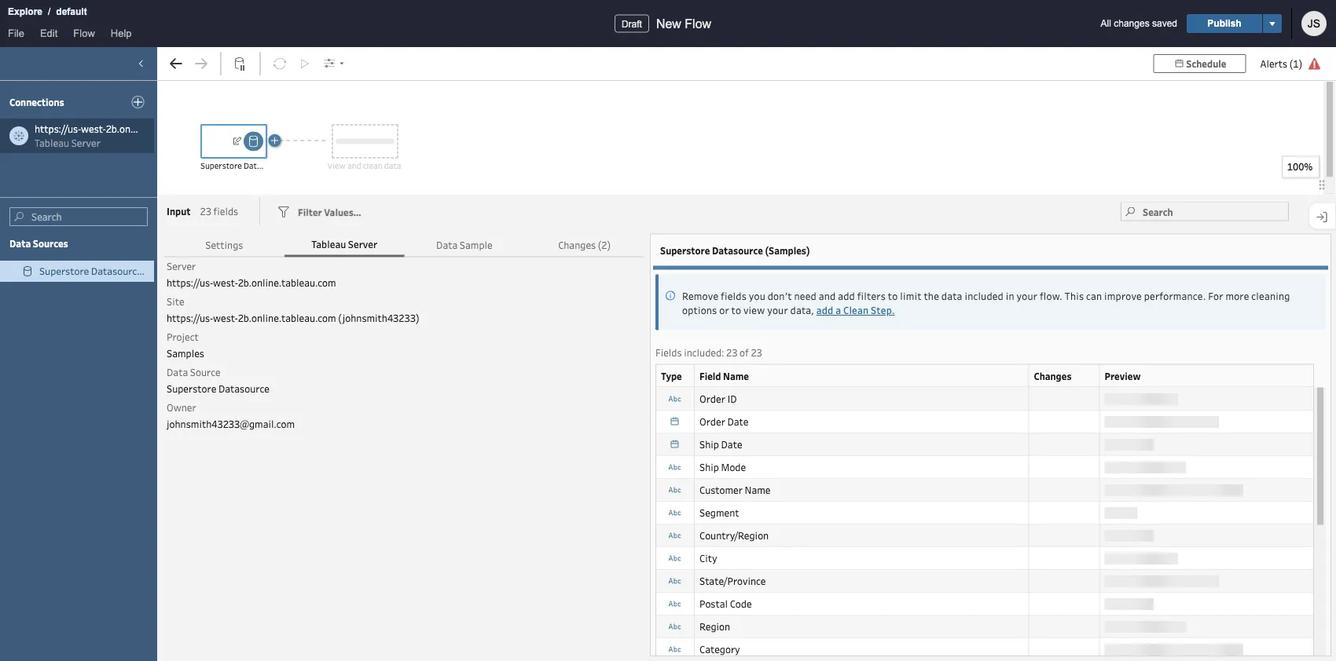 Task type: vqa. For each thing, say whether or not it's contained in the screenshot.
Turtle
no



Task type: locate. For each thing, give the bounding box(es) containing it.
0 horizontal spatial superstore datasource (samples)
[[39, 265, 189, 278]]

mode
[[721, 461, 746, 474]]

ship date row
[[656, 433, 1314, 457]]

date down id
[[727, 415, 749, 428]]

to up the step.
[[888, 290, 898, 303]]

0 vertical spatial 2b.online.tableau.com
[[238, 277, 336, 290]]

customer name
[[700, 484, 771, 497]]

flow inside popup button
[[73, 27, 95, 39]]

data down samples
[[167, 366, 188, 379]]

customer
[[700, 484, 743, 497]]

1 vertical spatial to
[[731, 304, 741, 317]]

you
[[749, 290, 766, 303]]

more
[[1226, 290, 1249, 303]]

1 vertical spatial tableau
[[311, 238, 346, 251]]

ship mode row
[[656, 456, 1314, 480]]

0 horizontal spatial and
[[347, 160, 361, 171]]

superstore up info image
[[660, 244, 710, 257]]

to
[[888, 290, 898, 303], [731, 304, 741, 317]]

segment row
[[656, 501, 1314, 526]]

(samples) left view
[[288, 160, 325, 171]]

0 horizontal spatial data
[[384, 160, 401, 171]]

0 vertical spatial (samples)
[[288, 160, 325, 171]]

1 vertical spatial data
[[942, 290, 963, 303]]

1 vertical spatial west-
[[213, 312, 238, 325]]

2 vertical spatial (samples)
[[144, 265, 189, 278]]

1 vertical spatial superstore datasource (samples)
[[660, 244, 810, 257]]

(2)
[[598, 239, 611, 252]]

0 vertical spatial add
[[838, 290, 855, 303]]

performance.
[[1144, 290, 1206, 303]]

1 vertical spatial name
[[745, 484, 771, 497]]

name inside customer name row
[[745, 484, 771, 497]]

state/province
[[700, 575, 766, 588]]

superstore datasource (samples) up 23 fields
[[200, 160, 325, 171]]

data,
[[790, 304, 814, 317]]

23 right input
[[200, 205, 211, 218]]

west- down settings at top left
[[213, 277, 238, 290]]

2 horizontal spatial data
[[436, 239, 458, 252]]

order left id
[[700, 392, 725, 405]]

included
[[965, 290, 1004, 303]]

2 horizontal spatial 23
[[751, 346, 762, 359]]

new
[[656, 17, 681, 31]]

1 west- from the top
[[213, 277, 238, 290]]

date
[[727, 415, 749, 428], [721, 438, 742, 451]]

2 ship from the top
[[700, 461, 719, 474]]

changes left the (2) at top left
[[558, 239, 596, 252]]

your right in
[[1017, 290, 1038, 303]]

0 vertical spatial ship
[[700, 438, 719, 451]]

your
[[1017, 290, 1038, 303], [767, 304, 788, 317]]

0 horizontal spatial add
[[817, 304, 834, 317]]

name down mode
[[745, 484, 771, 497]]

explore
[[8, 6, 42, 17]]

and right view
[[347, 160, 361, 171]]

datasource
[[244, 160, 286, 171], [712, 244, 763, 257], [91, 265, 142, 278], [218, 383, 269, 396]]

0 horizontal spatial fields
[[213, 205, 238, 218]]

0 vertical spatial server
[[71, 136, 101, 149]]

flow right new
[[685, 17, 711, 31]]

filters
[[857, 290, 886, 303]]

code
[[730, 598, 752, 611]]

ship left mode
[[700, 461, 719, 474]]

2 horizontal spatial (samples)
[[765, 244, 810, 257]]

tableau
[[35, 136, 69, 149], [311, 238, 346, 251]]

fields
[[213, 205, 238, 218], [721, 290, 747, 303]]

all
[[1101, 18, 1111, 29]]

1 order from the top
[[700, 392, 725, 405]]

to right the or
[[731, 304, 741, 317]]

order id
[[700, 392, 737, 405]]

field
[[700, 370, 721, 383]]

1 horizontal spatial fields
[[721, 290, 747, 303]]

superstore datasource (samples) up site
[[39, 265, 189, 278]]

west- up source on the bottom
[[213, 312, 238, 325]]

superstore
[[200, 160, 242, 171], [660, 244, 710, 257], [39, 265, 89, 278], [167, 383, 216, 396]]

data
[[384, 160, 401, 171], [942, 290, 963, 303]]

preview
[[1105, 370, 1141, 383]]

1 ship from the top
[[700, 438, 719, 451]]

add up a
[[838, 290, 855, 303]]

date for order date
[[727, 415, 749, 428]]

0 vertical spatial superstore datasource (samples)
[[200, 160, 325, 171]]

1 vertical spatial and
[[819, 290, 836, 303]]

1 horizontal spatial data
[[167, 366, 188, 379]]

https://us-
[[167, 277, 213, 290], [167, 312, 213, 325]]

help button
[[103, 24, 140, 47]]

samples
[[167, 348, 204, 361]]

1 vertical spatial 2b.online.tableau.com
[[238, 312, 336, 325]]

23 left 'of'
[[726, 346, 738, 359]]

row group
[[656, 387, 1314, 662]]

0 horizontal spatial data
[[9, 237, 31, 250]]

and up a
[[819, 290, 836, 303]]

or
[[719, 304, 729, 317]]

grid
[[656, 364, 1326, 662]]

fields up the or
[[721, 290, 747, 303]]

data right clean
[[384, 160, 401, 171]]

0 horizontal spatial to
[[731, 304, 741, 317]]

name up id
[[723, 370, 749, 383]]

data left sample
[[436, 239, 458, 252]]

type
[[661, 370, 682, 383]]

grid containing order id
[[656, 364, 1326, 662]]

2 vertical spatial superstore datasource (samples)
[[39, 265, 189, 278]]

server inside server https://us-west-2b.online.tableau.com site https://us-west-2b.online.tableau.com (johnsmith43233) project samples data source superstore datasource owner johnsmith43233@gmail.com
[[167, 260, 196, 273]]

all changes saved
[[1101, 18, 1177, 29]]

0 vertical spatial changes
[[558, 239, 596, 252]]

0 vertical spatial order
[[700, 392, 725, 405]]

1 vertical spatial add
[[817, 304, 834, 317]]

2 west- from the top
[[213, 312, 238, 325]]

to inside this can improve performance. for more cleaning options or to view your data,
[[731, 304, 741, 317]]

1 horizontal spatial to
[[888, 290, 898, 303]]

edit
[[40, 27, 58, 39]]

1 vertical spatial changes
[[1034, 370, 1072, 383]]

add connection image
[[131, 96, 145, 109]]

2 horizontal spatial server
[[348, 238, 377, 251]]

view
[[327, 160, 346, 171]]

1 vertical spatial order
[[700, 415, 725, 428]]

superstore up owner
[[167, 383, 216, 396]]

name for field name
[[723, 370, 749, 383]]

a
[[836, 304, 841, 317]]

default link
[[55, 4, 88, 20]]

info image
[[665, 291, 676, 302]]

23
[[200, 205, 211, 218], [726, 346, 738, 359], [751, 346, 762, 359]]

js button
[[1302, 11, 1327, 36]]

https://us- up project
[[167, 312, 213, 325]]

add left a
[[817, 304, 834, 317]]

saved
[[1152, 18, 1177, 29]]

(samples) up don't
[[765, 244, 810, 257]]

add a clean step.
[[817, 304, 895, 317]]

1 2b.online.tableau.com from the top
[[238, 277, 336, 290]]

fields up settings at top left
[[213, 205, 238, 218]]

your down don't
[[767, 304, 788, 317]]

tableau server
[[35, 136, 101, 149], [311, 238, 377, 251]]

1 horizontal spatial server
[[167, 260, 196, 273]]

ship up ship mode
[[700, 438, 719, 451]]

0 vertical spatial https://us-
[[167, 277, 213, 290]]

alerts
[[1260, 57, 1288, 70]]

1 horizontal spatial data
[[942, 290, 963, 303]]

city
[[700, 552, 717, 565]]

schedule button
[[1153, 54, 1246, 73]]

row group containing order id
[[656, 387, 1314, 662]]

region row
[[656, 615, 1314, 640]]

1 vertical spatial ship
[[700, 461, 719, 474]]

0 vertical spatial west-
[[213, 277, 238, 290]]

id
[[727, 392, 737, 405]]

server
[[71, 136, 101, 149], [348, 238, 377, 251], [167, 260, 196, 273]]

connections
[[9, 96, 64, 108]]

1 horizontal spatial add
[[838, 290, 855, 303]]

(samples)
[[288, 160, 325, 171], [765, 244, 810, 257], [144, 265, 189, 278]]

0 horizontal spatial tableau server
[[35, 136, 101, 149]]

2 https://us- from the top
[[167, 312, 213, 325]]

1 vertical spatial https://us-
[[167, 312, 213, 325]]

(samples) up site
[[144, 265, 189, 278]]

1 vertical spatial fields
[[721, 290, 747, 303]]

0 vertical spatial name
[[723, 370, 749, 383]]

0 horizontal spatial 23
[[200, 205, 211, 218]]

1 vertical spatial date
[[721, 438, 742, 451]]

(1)
[[1290, 57, 1302, 70]]

flow
[[685, 17, 711, 31], [73, 27, 95, 39]]

ship for ship mode
[[700, 461, 719, 474]]

1 horizontal spatial tableau
[[311, 238, 346, 251]]

2 vertical spatial server
[[167, 260, 196, 273]]

changes inside grid
[[1034, 370, 1072, 383]]

order
[[700, 392, 725, 405], [700, 415, 725, 428]]

order for order id
[[700, 392, 725, 405]]

clean
[[843, 304, 869, 317]]

flow down the default link
[[73, 27, 95, 39]]

new flow
[[656, 17, 711, 31]]

fields
[[656, 346, 682, 359]]

need
[[794, 290, 817, 303]]

changes left preview
[[1034, 370, 1072, 383]]

23 right 'of'
[[751, 346, 762, 359]]

date up mode
[[721, 438, 742, 451]]

0 horizontal spatial your
[[767, 304, 788, 317]]

0 vertical spatial date
[[727, 415, 749, 428]]

1 vertical spatial server
[[348, 238, 377, 251]]

0 vertical spatial and
[[347, 160, 361, 171]]

1 vertical spatial your
[[767, 304, 788, 317]]

0 vertical spatial fields
[[213, 205, 238, 218]]

0 vertical spatial tableau
[[35, 136, 69, 149]]

0 vertical spatial tableau server
[[35, 136, 101, 149]]

source
[[190, 366, 221, 379]]

1 horizontal spatial changes
[[1034, 370, 1072, 383]]

2b.online.tableau.com
[[238, 277, 336, 290], [238, 312, 336, 325]]

data left the sources
[[9, 237, 31, 250]]

superstore datasource (samples) up you on the right top of the page
[[660, 244, 810, 257]]

superstore datasource (samples)
[[200, 160, 325, 171], [660, 244, 810, 257], [39, 265, 189, 278]]

ship for ship date
[[700, 438, 719, 451]]

order down order id
[[700, 415, 725, 428]]

2 order from the top
[[700, 415, 725, 428]]

1 horizontal spatial (samples)
[[288, 160, 325, 171]]

limit
[[900, 290, 922, 303]]

owner
[[167, 402, 196, 415]]

https://us- up site
[[167, 277, 213, 290]]

datasource inside server https://us-west-2b.online.tableau.com site https://us-west-2b.online.tableau.com (johnsmith43233) project samples data source superstore datasource owner johnsmith43233@gmail.com
[[218, 383, 269, 396]]

data for data sources
[[9, 237, 31, 250]]

Search text field
[[1121, 203, 1289, 221], [9, 208, 148, 226]]

add
[[838, 290, 855, 303], [817, 304, 834, 317]]

can
[[1086, 290, 1102, 303]]

0 horizontal spatial flow
[[73, 27, 95, 39]]

1 horizontal spatial your
[[1017, 290, 1038, 303]]

1 horizontal spatial tableau server
[[311, 238, 377, 251]]

0 horizontal spatial changes
[[558, 239, 596, 252]]

data right the
[[942, 290, 963, 303]]



Task type: describe. For each thing, give the bounding box(es) containing it.
remove
[[682, 290, 719, 303]]

1 vertical spatial tableau server
[[311, 238, 377, 251]]

view
[[744, 304, 765, 317]]

file
[[8, 27, 24, 39]]

category
[[700, 643, 740, 656]]

0 horizontal spatial (samples)
[[144, 265, 189, 278]]

publish button
[[1187, 14, 1262, 33]]

fields for remove
[[721, 290, 747, 303]]

superstore up 23 fields
[[200, 160, 242, 171]]

fields for 23
[[213, 205, 238, 218]]

cleaning
[[1252, 290, 1290, 303]]

project
[[167, 331, 199, 344]]

2 horizontal spatial superstore datasource (samples)
[[660, 244, 810, 257]]

draft
[[622, 18, 642, 29]]

for
[[1208, 290, 1224, 303]]

/
[[48, 6, 51, 17]]

input
[[167, 205, 191, 217]]

don't
[[768, 290, 792, 303]]

changes for changes
[[1034, 370, 1072, 383]]

0 vertical spatial to
[[888, 290, 898, 303]]

date for ship date
[[721, 438, 742, 451]]

this
[[1065, 290, 1084, 303]]

postal code row
[[656, 592, 1314, 617]]

server https://us-west-2b.online.tableau.com site https://us-west-2b.online.tableau.com (johnsmith43233) project samples data source superstore datasource owner johnsmith43233@gmail.com
[[167, 260, 419, 431]]

23 fields
[[200, 205, 238, 218]]

region
[[700, 620, 730, 633]]

name for customer name
[[745, 484, 771, 497]]

clean
[[363, 160, 383, 171]]

category row
[[656, 638, 1314, 662]]

site
[[167, 296, 184, 309]]

0 horizontal spatial server
[[71, 136, 101, 149]]

data for data sample
[[436, 239, 458, 252]]

data sample
[[436, 239, 493, 252]]

of
[[740, 346, 749, 359]]

order date
[[700, 415, 749, 428]]

js
[[1308, 17, 1321, 29]]

postal
[[700, 598, 728, 611]]

0 horizontal spatial search text field
[[9, 208, 148, 226]]

superstore inside server https://us-west-2b.online.tableau.com site https://us-west-2b.online.tableau.com (johnsmith43233) project samples data source superstore datasource owner johnsmith43233@gmail.com
[[167, 383, 216, 396]]

field name
[[700, 370, 749, 383]]

default
[[56, 6, 87, 17]]

1 horizontal spatial superstore datasource (samples)
[[200, 160, 325, 171]]

schedule
[[1186, 57, 1227, 70]]

data sources
[[9, 237, 68, 250]]

1 https://us- from the top
[[167, 277, 213, 290]]

step.
[[871, 304, 895, 317]]

file button
[[0, 24, 32, 47]]

ship date
[[700, 438, 742, 451]]

data inside server https://us-west-2b.online.tableau.com site https://us-west-2b.online.tableau.com (johnsmith43233) project samples data source superstore datasource owner johnsmith43233@gmail.com
[[167, 366, 188, 379]]

improve
[[1104, 290, 1142, 303]]

sample
[[460, 239, 493, 252]]

changes
[[1114, 18, 1150, 29]]

settings
[[205, 239, 243, 252]]

alerts (1)
[[1260, 57, 1302, 70]]

city row
[[656, 547, 1314, 571]]

flow.
[[1040, 290, 1063, 303]]

0 vertical spatial your
[[1017, 290, 1038, 303]]

state/province row
[[656, 570, 1314, 594]]

flow button
[[66, 24, 103, 47]]

postal code
[[700, 598, 752, 611]]

(johnsmith43233)
[[338, 312, 419, 325]]

1 vertical spatial (samples)
[[765, 244, 810, 257]]

in
[[1006, 290, 1015, 303]]

remove fields you don't need and add filters to limit the data included in your flow.
[[682, 290, 1065, 303]]

1 horizontal spatial 23
[[726, 346, 738, 359]]

1 horizontal spatial search text field
[[1121, 203, 1289, 221]]

fields included: 23 of 23
[[656, 346, 762, 359]]

view and clean data
[[327, 160, 401, 171]]

the
[[924, 290, 939, 303]]

country/region row
[[656, 524, 1314, 548]]

2 2b.online.tableau.com from the top
[[238, 312, 336, 325]]

0 horizontal spatial tableau
[[35, 136, 69, 149]]

order id row
[[656, 387, 1314, 412]]

sources
[[33, 237, 68, 250]]

ship mode
[[700, 461, 746, 474]]

superstore down the sources
[[39, 265, 89, 278]]

johnsmith43233@gmail.com
[[167, 418, 295, 431]]

included:
[[684, 346, 724, 359]]

explore / default
[[8, 6, 87, 17]]

order date row
[[656, 410, 1314, 434]]

changes (2)
[[558, 239, 611, 252]]

options
[[682, 304, 717, 317]]

order for order date
[[700, 415, 725, 428]]

country/region
[[700, 529, 769, 542]]

publish
[[1208, 18, 1242, 29]]

help
[[111, 27, 132, 39]]

0 vertical spatial data
[[384, 160, 401, 171]]

1 horizontal spatial flow
[[685, 17, 711, 31]]

customer name row
[[656, 478, 1314, 503]]

this can improve performance. for more cleaning options or to view your data,
[[682, 290, 1290, 317]]

1 horizontal spatial and
[[819, 290, 836, 303]]

edit button
[[32, 24, 66, 47]]

your inside this can improve performance. for more cleaning options or to view your data,
[[767, 304, 788, 317]]

segment
[[700, 506, 739, 519]]

changes for changes (2)
[[558, 239, 596, 252]]



